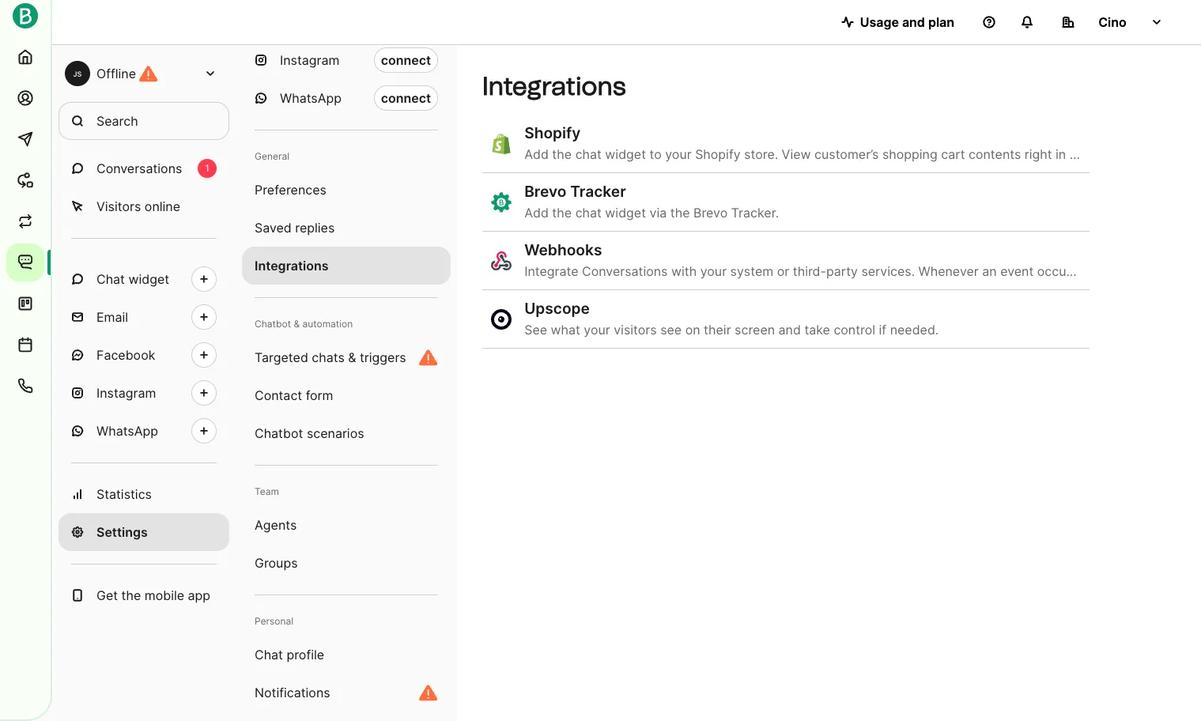 Task type: vqa. For each thing, say whether or not it's contained in the screenshot.
targeted
yes



Task type: describe. For each thing, give the bounding box(es) containing it.
settings link
[[59, 513, 229, 551]]

facebook link
[[59, 336, 229, 374]]

webhooks
[[525, 241, 602, 260]]

your inside upscope see what your visitors see on their screen and take control if needed.
[[584, 322, 611, 338]]

the inside the shopify add the chat widget to your shopify store. view customer's shopping cart contents right in your chat dashboard.
[[552, 146, 572, 162]]

contents
[[969, 146, 1022, 162]]

an
[[983, 263, 997, 279]]

profile
[[287, 647, 324, 663]]

upscope
[[525, 299, 590, 318]]

saved
[[255, 220, 292, 236]]

see
[[661, 322, 682, 338]]

chatbot & automation
[[255, 318, 353, 330]]

general
[[255, 150, 290, 162]]

app
[[188, 588, 211, 604]]

chat profile
[[255, 647, 324, 663]]

contact form
[[255, 388, 333, 403]]

event
[[1001, 263, 1034, 279]]

statistics
[[97, 487, 152, 502]]

1 horizontal spatial shopify
[[696, 146, 741, 162]]

tracker
[[571, 182, 626, 201]]

store.
[[745, 146, 779, 162]]

if
[[879, 322, 887, 338]]

get the mobile app link
[[59, 577, 229, 615]]

and inside button
[[903, 14, 926, 30]]

your right "to"
[[666, 146, 692, 162]]

tracker.
[[732, 205, 779, 221]]

cino
[[1099, 14, 1127, 30]]

saved replies link
[[242, 209, 451, 247]]

dashboard.
[[1130, 146, 1197, 162]]

1 horizontal spatial whatsapp
[[280, 90, 342, 106]]

via
[[650, 205, 667, 221]]

search
[[97, 113, 138, 129]]

on
[[686, 322, 701, 338]]

instagram link
[[59, 374, 229, 412]]

connect for instagram
[[381, 52, 431, 68]]

personal
[[255, 615, 294, 627]]

notifications
[[255, 685, 330, 701]]

1
[[205, 162, 209, 174]]

their
[[704, 322, 731, 338]]

visitors online
[[97, 199, 180, 214]]

saved replies
[[255, 220, 335, 236]]

rec
[[1189, 263, 1202, 279]]

usage and plan
[[861, 14, 955, 30]]

chat up tracker in the top of the page
[[576, 146, 602, 162]]

usage and plan button
[[829, 6, 968, 38]]

statistics link
[[59, 475, 229, 513]]

widget inside brevo tracker add the chat widget via the brevo tracker.
[[605, 205, 646, 221]]

facebook
[[97, 347, 155, 363]]

third-
[[793, 263, 827, 279]]

see
[[525, 322, 547, 338]]

notifications link
[[242, 674, 451, 712]]

chats
[[312, 350, 345, 366]]

0 horizontal spatial instagram
[[97, 385, 156, 401]]

in inside webhooks integrate conversations with your system or third-party services. whenever an event occurs in conversations, rec
[[1082, 263, 1092, 279]]

customer's
[[815, 146, 879, 162]]

services.
[[862, 263, 915, 279]]

your right right
[[1070, 146, 1097, 162]]

conversations inside webhooks integrate conversations with your system or third-party services. whenever an event occurs in conversations, rec
[[582, 263, 668, 279]]

and inside upscope see what your visitors see on their screen and take control if needed.
[[779, 322, 801, 338]]

take
[[805, 322, 831, 338]]

conversations,
[[1096, 263, 1185, 279]]

control
[[834, 322, 876, 338]]

integrations link
[[242, 247, 451, 285]]

automation
[[303, 318, 353, 330]]

the right via
[[671, 205, 690, 221]]

whatsapp link
[[59, 412, 229, 450]]

whenever
[[919, 263, 979, 279]]

chat widget
[[97, 271, 169, 287]]

0 horizontal spatial whatsapp
[[97, 423, 158, 439]]

webhooks integrate conversations with your system or third-party services. whenever an event occurs in conversations, rec
[[525, 241, 1202, 279]]

contact form link
[[242, 377, 451, 415]]

shopping
[[883, 146, 938, 162]]

groups link
[[242, 544, 451, 582]]

chatbot for chatbot & automation
[[255, 318, 291, 330]]

1 vertical spatial brevo
[[694, 205, 728, 221]]

email link
[[59, 298, 229, 336]]



Task type: locate. For each thing, give the bounding box(es) containing it.
with
[[672, 263, 697, 279]]

visitors online link
[[59, 187, 229, 225]]

brevo left tracker.
[[694, 205, 728, 221]]

to
[[650, 146, 662, 162]]

and left take
[[779, 322, 801, 338]]

0 horizontal spatial and
[[779, 322, 801, 338]]

&
[[294, 318, 300, 330], [348, 350, 356, 366]]

mobile
[[145, 588, 184, 604]]

2 connect from the top
[[381, 90, 431, 106]]

connect for whatsapp
[[381, 90, 431, 106]]

email
[[97, 309, 128, 325]]

1 vertical spatial shopify
[[696, 146, 741, 162]]

connect
[[381, 52, 431, 68], [381, 90, 431, 106]]

replies
[[295, 220, 335, 236]]

1 vertical spatial in
[[1082, 263, 1092, 279]]

& left the automation
[[294, 318, 300, 330]]

2 chatbot from the top
[[255, 426, 303, 441]]

2 vertical spatial widget
[[128, 271, 169, 287]]

visitors
[[97, 199, 141, 214]]

and left plan
[[903, 14, 926, 30]]

1 horizontal spatial conversations
[[582, 263, 668, 279]]

1 horizontal spatial integrations
[[483, 71, 626, 101]]

0 horizontal spatial &
[[294, 318, 300, 330]]

cart
[[942, 146, 966, 162]]

shopify up tracker in the top of the page
[[525, 124, 581, 143]]

get
[[97, 588, 118, 604]]

chat widget link
[[59, 260, 229, 298]]

upscope see what your visitors see on their screen and take control if needed.
[[525, 299, 939, 338]]

shopify
[[525, 124, 581, 143], [696, 146, 741, 162]]

shopify left store.
[[696, 146, 741, 162]]

what
[[551, 322, 581, 338]]

0 vertical spatial chat
[[97, 271, 125, 287]]

0 vertical spatial chatbot
[[255, 318, 291, 330]]

and
[[903, 14, 926, 30], [779, 322, 801, 338]]

0 vertical spatial shopify
[[525, 124, 581, 143]]

0 horizontal spatial chat
[[97, 271, 125, 287]]

1 horizontal spatial and
[[903, 14, 926, 30]]

or
[[777, 263, 790, 279]]

chat inside brevo tracker add the chat widget via the brevo tracker.
[[576, 205, 602, 221]]

0 vertical spatial whatsapp
[[280, 90, 342, 106]]

groups
[[255, 555, 298, 571]]

0 vertical spatial widget
[[605, 146, 646, 162]]

occurs
[[1038, 263, 1078, 279]]

1 horizontal spatial in
[[1082, 263, 1092, 279]]

targeted chats & triggers
[[255, 350, 406, 366]]

1 vertical spatial and
[[779, 322, 801, 338]]

widget left "to"
[[605, 146, 646, 162]]

1 vertical spatial conversations
[[582, 263, 668, 279]]

chatbot scenarios
[[255, 426, 364, 441]]

1 horizontal spatial brevo
[[694, 205, 728, 221]]

chat for chat profile
[[255, 647, 283, 663]]

agents
[[255, 517, 297, 533]]

chatbot
[[255, 318, 291, 330], [255, 426, 303, 441]]

in
[[1056, 146, 1067, 162], [1082, 263, 1092, 279]]

widget inside the shopify add the chat widget to your shopify store. view customer's shopping cart contents right in your chat dashboard.
[[605, 146, 646, 162]]

0 vertical spatial add
[[525, 146, 549, 162]]

conversations left with
[[582, 263, 668, 279]]

usage
[[861, 14, 899, 30]]

form
[[306, 388, 333, 403]]

0 vertical spatial &
[[294, 318, 300, 330]]

1 vertical spatial chatbot
[[255, 426, 303, 441]]

conversations up visitors online
[[97, 161, 182, 176]]

targeted
[[255, 350, 308, 366]]

right
[[1025, 146, 1053, 162]]

0 vertical spatial conversations
[[97, 161, 182, 176]]

conversations
[[97, 161, 182, 176], [582, 263, 668, 279]]

cino button
[[1050, 6, 1176, 38]]

online
[[145, 199, 180, 214]]

0 horizontal spatial brevo
[[525, 182, 567, 201]]

screen
[[735, 322, 775, 338]]

1 horizontal spatial &
[[348, 350, 356, 366]]

your
[[666, 146, 692, 162], [1070, 146, 1097, 162], [701, 263, 727, 279], [584, 322, 611, 338]]

1 vertical spatial add
[[525, 205, 549, 221]]

0 vertical spatial in
[[1056, 146, 1067, 162]]

team
[[255, 486, 279, 498]]

chatbot for chatbot scenarios
[[255, 426, 303, 441]]

preferences
[[255, 182, 327, 198]]

the right get
[[121, 588, 141, 604]]

system
[[731, 263, 774, 279]]

integrations
[[483, 71, 626, 101], [255, 258, 329, 274]]

get the mobile app
[[97, 588, 211, 604]]

widget left via
[[605, 205, 646, 221]]

0 vertical spatial and
[[903, 14, 926, 30]]

whatsapp
[[280, 90, 342, 106], [97, 423, 158, 439]]

brevo
[[525, 182, 567, 201], [694, 205, 728, 221]]

widget
[[605, 146, 646, 162], [605, 205, 646, 221], [128, 271, 169, 287]]

chat down personal
[[255, 647, 283, 663]]

plan
[[929, 14, 955, 30]]

contact
[[255, 388, 302, 403]]

agents link
[[242, 506, 451, 544]]

1 add from the top
[[525, 146, 549, 162]]

chat
[[576, 146, 602, 162], [1100, 146, 1126, 162], [576, 205, 602, 221]]

chatbot up the "targeted" at left
[[255, 318, 291, 330]]

1 vertical spatial integrations
[[255, 258, 329, 274]]

0 horizontal spatial in
[[1056, 146, 1067, 162]]

chat for chat widget
[[97, 271, 125, 287]]

1 chatbot from the top
[[255, 318, 291, 330]]

0 vertical spatial instagram
[[280, 52, 340, 68]]

widget up email link
[[128, 271, 169, 287]]

your right what
[[584, 322, 611, 338]]

1 vertical spatial chat
[[255, 647, 283, 663]]

the up tracker in the top of the page
[[552, 146, 572, 162]]

1 vertical spatial whatsapp
[[97, 423, 158, 439]]

chat up 'email'
[[97, 271, 125, 287]]

chatbot scenarios link
[[242, 415, 451, 453]]

0 vertical spatial brevo
[[525, 182, 567, 201]]

0 vertical spatial integrations
[[483, 71, 626, 101]]

in right 'occurs'
[[1082, 263, 1092, 279]]

view
[[782, 146, 811, 162]]

targeted chats & triggers link
[[242, 339, 451, 377]]

chat left dashboard.
[[1100, 146, 1126, 162]]

1 vertical spatial &
[[348, 350, 356, 366]]

offline
[[97, 66, 136, 81]]

whatsapp up general
[[280, 90, 342, 106]]

party
[[827, 263, 858, 279]]

brevo left tracker in the top of the page
[[525, 182, 567, 201]]

1 vertical spatial widget
[[605, 205, 646, 221]]

0 vertical spatial connect
[[381, 52, 431, 68]]

& right chats
[[348, 350, 356, 366]]

chat down tracker in the top of the page
[[576, 205, 602, 221]]

chatbot down contact
[[255, 426, 303, 441]]

0 horizontal spatial shopify
[[525, 124, 581, 143]]

2 add from the top
[[525, 205, 549, 221]]

search link
[[59, 102, 229, 140]]

0 horizontal spatial integrations
[[255, 258, 329, 274]]

1 horizontal spatial instagram
[[280, 52, 340, 68]]

in right right
[[1056, 146, 1067, 162]]

shopify add the chat widget to your shopify store. view customer's shopping cart contents right in your chat dashboard.
[[525, 124, 1197, 162]]

visitors
[[614, 322, 657, 338]]

add
[[525, 146, 549, 162], [525, 205, 549, 221]]

the
[[552, 146, 572, 162], [552, 205, 572, 221], [671, 205, 690, 221], [121, 588, 141, 604]]

0 horizontal spatial conversations
[[97, 161, 182, 176]]

1 vertical spatial connect
[[381, 90, 431, 106]]

the up the webhooks
[[552, 205, 572, 221]]

your right with
[[701, 263, 727, 279]]

add inside brevo tracker add the chat widget via the brevo tracker.
[[525, 205, 549, 221]]

in inside the shopify add the chat widget to your shopify store. view customer's shopping cart contents right in your chat dashboard.
[[1056, 146, 1067, 162]]

triggers
[[360, 350, 406, 366]]

1 horizontal spatial chat
[[255, 647, 283, 663]]

1 connect from the top
[[381, 52, 431, 68]]

integrate
[[525, 263, 579, 279]]

needed.
[[891, 322, 939, 338]]

whatsapp down instagram link
[[97, 423, 158, 439]]

preferences link
[[242, 171, 451, 209]]

add inside the shopify add the chat widget to your shopify store. view customer's shopping cart contents right in your chat dashboard.
[[525, 146, 549, 162]]

js
[[73, 69, 82, 78]]

brevo tracker add the chat widget via the brevo tracker.
[[525, 182, 779, 221]]

your inside webhooks integrate conversations with your system or third-party services. whenever an event occurs in conversations, rec
[[701, 263, 727, 279]]

1 vertical spatial instagram
[[97, 385, 156, 401]]



